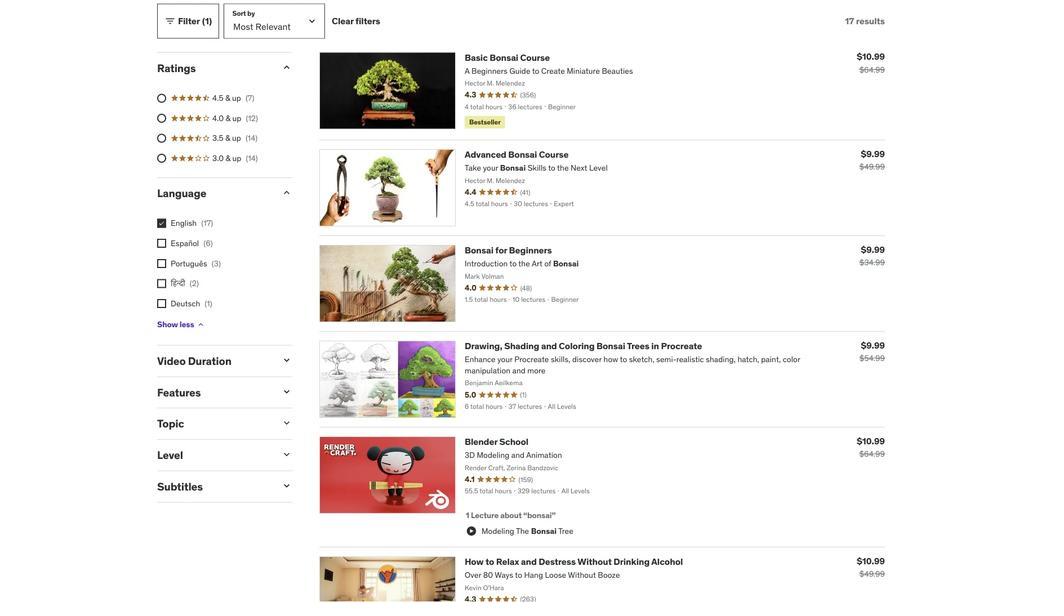 Task type: describe. For each thing, give the bounding box(es) containing it.
filter
[[178, 15, 200, 27]]

drawing, shading and coloring bonsai trees in procreate link
[[465, 340, 702, 352]]

3.5
[[212, 133, 224, 143]]

english (17)
[[171, 218, 213, 228]]

17
[[845, 15, 855, 27]]

language
[[157, 186, 206, 200]]

português
[[171, 258, 207, 268]]

how to relax and destress without drinking alcohol
[[465, 556, 683, 568]]

$34.99
[[860, 258, 885, 268]]

$10.99 $49.99
[[857, 555, 885, 579]]

4.0
[[212, 113, 224, 123]]

2 $10.99 from the top
[[857, 435, 885, 447]]

(1) for deutsch (1)
[[205, 298, 212, 308]]

$10.99 $64.99 for blender school
[[857, 435, 885, 459]]

level
[[157, 449, 183, 462]]

video
[[157, 354, 186, 368]]

english
[[171, 218, 197, 228]]

course for advanced bonsai course
[[539, 149, 569, 160]]

1 vertical spatial and
[[521, 556, 537, 568]]

(12)
[[246, 113, 258, 123]]

show less
[[157, 320, 194, 330]]

4.5
[[212, 93, 224, 103]]

(14) for 3.0 & up (14)
[[246, 153, 258, 163]]

beginners
[[509, 245, 552, 256]]

$9.99 $49.99
[[860, 148, 885, 172]]

small image for features
[[281, 386, 292, 397]]

shading
[[504, 340, 539, 352]]

हिन्दी
[[171, 278, 185, 288]]

in
[[652, 340, 659, 352]]

deutsch
[[171, 298, 200, 308]]

$49.99 for $10.99
[[860, 569, 885, 579]]

$10.99 for relax
[[857, 555, 885, 567]]

3.0 & up (14)
[[212, 153, 258, 163]]

(6)
[[204, 238, 213, 248]]

deutsch (1)
[[171, 298, 212, 308]]

bonsai left trees
[[597, 340, 626, 352]]

ratings button
[[157, 61, 272, 75]]

$9.99 $34.99
[[860, 244, 885, 268]]

xsmall image for english
[[157, 219, 166, 228]]

small image for topic
[[281, 418, 292, 429]]

4.5 & up (7)
[[212, 93, 254, 103]]

how
[[465, 556, 484, 568]]

relax
[[496, 556, 519, 568]]

advanced
[[465, 149, 507, 160]]

bonsai for beginners
[[465, 245, 552, 256]]

features
[[157, 386, 201, 399]]

$64.99 for blender school
[[860, 449, 885, 459]]

basic
[[465, 52, 488, 63]]

4.0 & up (12)
[[212, 113, 258, 123]]

up for 4.5 & up
[[232, 93, 241, 103]]

$9.99 $54.99
[[860, 340, 885, 364]]

$54.99
[[860, 353, 885, 364]]

$9.99 for advanced bonsai course
[[861, 148, 885, 160]]

basic bonsai course
[[465, 52, 550, 63]]

subtitles button
[[157, 480, 272, 493]]

procreate
[[661, 340, 702, 352]]

$49.99 for $9.99
[[860, 162, 885, 172]]

results
[[856, 15, 885, 27]]

0 vertical spatial and
[[541, 340, 557, 352]]

drawing,
[[465, 340, 503, 352]]

& for 4.5
[[225, 93, 230, 103]]

& for 3.0
[[226, 153, 231, 163]]

(14) for 3.5 & up (14)
[[246, 133, 258, 143]]

up for 3.5 & up
[[232, 133, 241, 143]]

$64.99 for basic bonsai course
[[860, 65, 885, 75]]

clear filters
[[332, 15, 380, 27]]

small image for language
[[281, 187, 292, 198]]

filter (1)
[[178, 15, 212, 27]]

to
[[486, 556, 494, 568]]

features button
[[157, 386, 272, 399]]

video duration
[[157, 354, 232, 368]]

show less button
[[157, 314, 205, 336]]

up for 3.0 & up
[[232, 153, 241, 163]]

drawing, shading and coloring bonsai trees in procreate
[[465, 340, 702, 352]]

(7)
[[246, 93, 254, 103]]



Task type: locate. For each thing, give the bounding box(es) containing it.
small image
[[281, 62, 292, 73], [281, 355, 292, 366], [281, 449, 292, 460]]

xsmall image inside show less button
[[196, 320, 205, 329]]

without
[[578, 556, 612, 568]]

2 vertical spatial $10.99
[[857, 555, 885, 567]]

duration
[[188, 354, 232, 368]]

1 vertical spatial course
[[539, 149, 569, 160]]

small image for subtitles
[[281, 481, 292, 492]]

$49.99
[[860, 162, 885, 172], [860, 569, 885, 579]]

coloring
[[559, 340, 595, 352]]

$9.99
[[861, 148, 885, 160], [861, 244, 885, 255], [861, 340, 885, 351]]

(3)
[[212, 258, 221, 268]]

3 & from the top
[[225, 133, 230, 143]]

español (6)
[[171, 238, 213, 248]]

& right 3.0
[[226, 153, 231, 163]]

(14) down (12)
[[246, 133, 258, 143]]

3 $9.99 from the top
[[861, 340, 885, 351]]

bonsai for beginners link
[[465, 245, 552, 256]]

4 up from the top
[[232, 153, 241, 163]]

2 $9.99 from the top
[[861, 244, 885, 255]]

advanced bonsai course
[[465, 149, 569, 160]]

how to relax and destress without drinking alcohol link
[[465, 556, 683, 568]]

2 small image from the top
[[281, 355, 292, 366]]

(2)
[[190, 278, 199, 288]]

1 $64.99 from the top
[[860, 65, 885, 75]]

0 vertical spatial $9.99
[[861, 148, 885, 160]]

course for basic bonsai course
[[520, 52, 550, 63]]

$9.99 inside $9.99 $54.99
[[861, 340, 885, 351]]

filters
[[356, 15, 380, 27]]

xsmall image
[[157, 259, 166, 268], [157, 279, 166, 288]]

&
[[225, 93, 230, 103], [226, 113, 231, 123], [225, 133, 230, 143], [226, 153, 231, 163]]

2 vertical spatial $9.99
[[861, 340, 885, 351]]

3.5 & up (14)
[[212, 133, 258, 143]]

xsmall image for deutsch
[[157, 299, 166, 308]]

up for 4.0 & up
[[232, 113, 241, 123]]

1 horizontal spatial and
[[541, 340, 557, 352]]

3 up from the top
[[232, 133, 241, 143]]

course
[[520, 52, 550, 63], [539, 149, 569, 160]]

xsmall image right less
[[196, 320, 205, 329]]

& right 4.0
[[226, 113, 231, 123]]

(17)
[[201, 218, 213, 228]]

2 up from the top
[[232, 113, 241, 123]]

(1) right filter
[[202, 15, 212, 27]]

blender school link
[[465, 436, 529, 448]]

1 $49.99 from the top
[[860, 162, 885, 172]]

1 vertical spatial xsmall image
[[157, 279, 166, 288]]

clear filters button
[[332, 4, 380, 39]]

xsmall image left 'english'
[[157, 219, 166, 228]]

3 $10.99 from the top
[[857, 555, 885, 567]]

show
[[157, 320, 178, 330]]

language button
[[157, 186, 272, 200]]

1 vertical spatial $49.99
[[860, 569, 885, 579]]

less
[[180, 320, 194, 330]]

for
[[496, 245, 507, 256]]

subtitles
[[157, 480, 203, 493]]

bonsai right 'advanced'
[[509, 149, 537, 160]]

up right 3.5
[[232, 133, 241, 143]]

basic bonsai course link
[[465, 52, 550, 63]]

small image for ratings
[[281, 62, 292, 73]]

1 vertical spatial (1)
[[205, 298, 212, 308]]

2 $49.99 from the top
[[860, 569, 885, 579]]

xsmall image left español
[[157, 239, 166, 248]]

blender
[[465, 436, 498, 448]]

0 vertical spatial small image
[[281, 62, 292, 73]]

destress
[[539, 556, 576, 568]]

up left (12)
[[232, 113, 241, 123]]

$10.99
[[857, 51, 885, 62], [857, 435, 885, 447], [857, 555, 885, 567]]

xsmall image for português
[[157, 259, 166, 268]]

xsmall image for हिन्दी
[[157, 279, 166, 288]]

1 vertical spatial (14)
[[246, 153, 258, 163]]

$9.99 for bonsai for beginners
[[861, 244, 885, 255]]

level button
[[157, 449, 272, 462]]

bonsai
[[490, 52, 519, 63], [509, 149, 537, 160], [465, 245, 494, 256], [597, 340, 626, 352]]

3.0
[[212, 153, 224, 163]]

0 vertical spatial $64.99
[[860, 65, 885, 75]]

2 $64.99 from the top
[[860, 449, 885, 459]]

$9.99 inside $9.99 $49.99
[[861, 148, 885, 160]]

small image for video duration
[[281, 355, 292, 366]]

$49.99 inside $10.99 $49.99
[[860, 569, 885, 579]]

& for 3.5
[[225, 133, 230, 143]]

2 $10.99 $64.99 from the top
[[857, 435, 885, 459]]

1 $10.99 from the top
[[857, 51, 885, 62]]

xsmall image up show
[[157, 299, 166, 308]]

xsmall image left português
[[157, 259, 166, 268]]

1 up from the top
[[232, 93, 241, 103]]

1 vertical spatial small image
[[281, 355, 292, 366]]

$64.99
[[860, 65, 885, 75], [860, 449, 885, 459]]

1 & from the top
[[225, 93, 230, 103]]

1 small image from the top
[[281, 62, 292, 73]]

1 $10.99 $64.99 from the top
[[857, 51, 885, 75]]

school
[[500, 436, 529, 448]]

(1)
[[202, 15, 212, 27], [205, 298, 212, 308]]

xsmall image left हिन्दी
[[157, 279, 166, 288]]

0 vertical spatial (1)
[[202, 15, 212, 27]]

and right shading
[[541, 340, 557, 352]]

video duration button
[[157, 354, 272, 368]]

1 vertical spatial $10.99 $64.99
[[857, 435, 885, 459]]

17 results
[[845, 15, 885, 27]]

and
[[541, 340, 557, 352], [521, 556, 537, 568]]

(14) down 3.5 & up (14) in the top left of the page
[[246, 153, 258, 163]]

português (3)
[[171, 258, 221, 268]]

(1) right deutsch
[[205, 298, 212, 308]]

हिन्दी (2)
[[171, 278, 199, 288]]

0 vertical spatial $10.99 $64.99
[[857, 51, 885, 75]]

1 vertical spatial $64.99
[[860, 449, 885, 459]]

& right the 4.5
[[225, 93, 230, 103]]

small image
[[165, 16, 176, 27], [281, 187, 292, 198], [281, 386, 292, 397], [281, 418, 292, 429], [281, 481, 292, 492]]

1 xsmall image from the top
[[157, 259, 166, 268]]

0 vertical spatial $10.99
[[857, 51, 885, 62]]

bonsai left for
[[465, 245, 494, 256]]

small image for level
[[281, 449, 292, 460]]

$10.99 $64.99 for basic bonsai course
[[857, 51, 885, 75]]

1 vertical spatial $10.99
[[857, 435, 885, 447]]

0 vertical spatial course
[[520, 52, 550, 63]]

0 vertical spatial xsmall image
[[157, 259, 166, 268]]

2 vertical spatial small image
[[281, 449, 292, 460]]

& for 4.0
[[226, 113, 231, 123]]

0 vertical spatial $49.99
[[860, 162, 885, 172]]

and right relax
[[521, 556, 537, 568]]

$10.99 for course
[[857, 51, 885, 62]]

trees
[[627, 340, 650, 352]]

xsmall image
[[157, 219, 166, 228], [157, 239, 166, 248], [157, 299, 166, 308], [196, 320, 205, 329]]

$9.99 inside $9.99 $34.99
[[861, 244, 885, 255]]

1 $9.99 from the top
[[861, 148, 885, 160]]

ratings
[[157, 61, 196, 75]]

2 & from the top
[[226, 113, 231, 123]]

clear
[[332, 15, 354, 27]]

1 vertical spatial $9.99
[[861, 244, 885, 255]]

4 & from the top
[[226, 153, 231, 163]]

alcohol
[[652, 556, 683, 568]]

topic button
[[157, 417, 272, 431]]

$9.99 for drawing, shading and coloring bonsai trees in procreate
[[861, 340, 885, 351]]

español
[[171, 238, 199, 248]]

advanced bonsai course link
[[465, 149, 569, 160]]

0 horizontal spatial and
[[521, 556, 537, 568]]

17 results status
[[845, 15, 885, 27]]

$10.99 $64.99
[[857, 51, 885, 75], [857, 435, 885, 459]]

3 small image from the top
[[281, 449, 292, 460]]

xsmall image for español
[[157, 239, 166, 248]]

2 xsmall image from the top
[[157, 279, 166, 288]]

& right 3.5
[[225, 133, 230, 143]]

(14)
[[246, 133, 258, 143], [246, 153, 258, 163]]

drinking
[[614, 556, 650, 568]]

up
[[232, 93, 241, 103], [232, 113, 241, 123], [232, 133, 241, 143], [232, 153, 241, 163]]

blender school
[[465, 436, 529, 448]]

topic
[[157, 417, 184, 431]]

(1) for filter (1)
[[202, 15, 212, 27]]

0 vertical spatial (14)
[[246, 133, 258, 143]]

up left (7)
[[232, 93, 241, 103]]

bonsai right basic
[[490, 52, 519, 63]]

up right 3.0
[[232, 153, 241, 163]]



Task type: vqa. For each thing, say whether or not it's contained in the screenshot.
Udemy Business link
no



